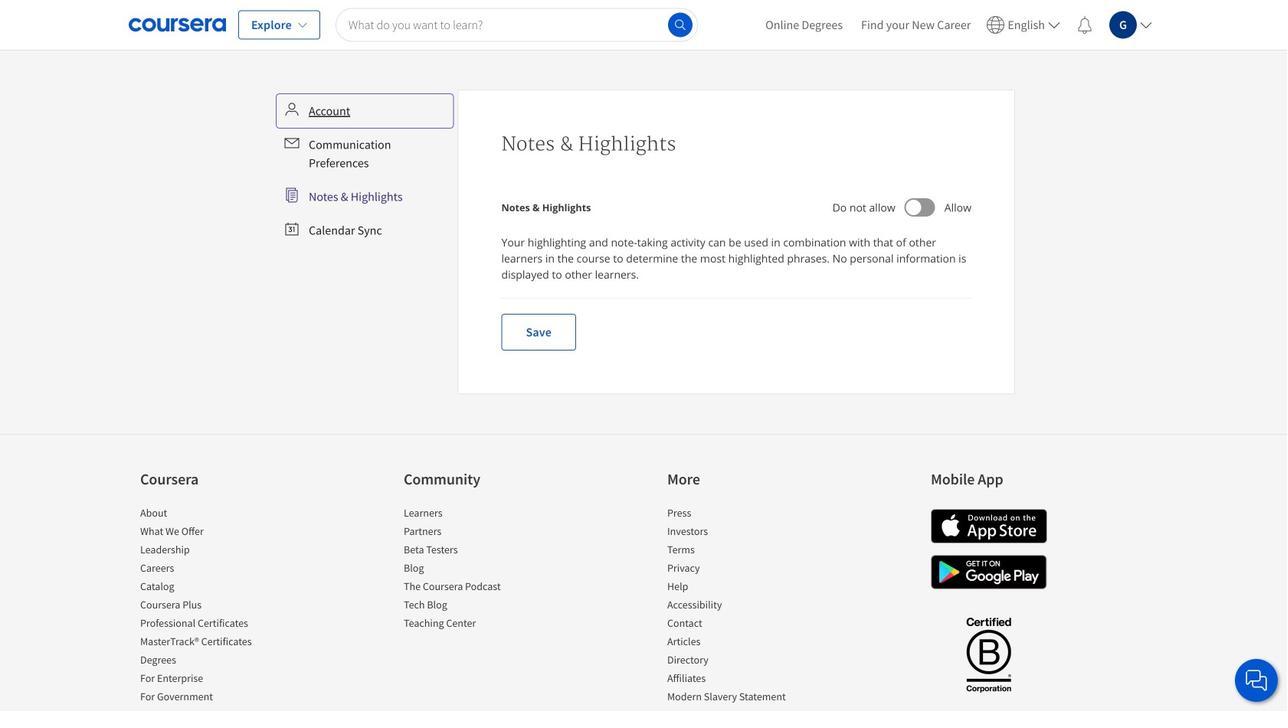 Task type: vqa. For each thing, say whether or not it's contained in the screenshot.
top menu
yes



Task type: locate. For each thing, give the bounding box(es) containing it.
0 vertical spatial menu
[[757, 0, 1159, 50]]

0 horizontal spatial list
[[140, 506, 271, 712]]

notes & highlights switch
[[905, 198, 936, 217]]

0 horizontal spatial menu
[[278, 96, 452, 246]]

list item
[[140, 506, 271, 524], [404, 506, 534, 524], [668, 506, 798, 524], [140, 524, 271, 543], [404, 524, 534, 543], [668, 524, 798, 543], [140, 543, 271, 561], [404, 543, 534, 561], [668, 543, 798, 561], [140, 561, 271, 579], [404, 561, 534, 579], [668, 561, 798, 579], [140, 579, 271, 598], [404, 579, 534, 598], [668, 579, 798, 598], [140, 598, 271, 616], [404, 598, 534, 616], [668, 598, 798, 616], [140, 616, 271, 635], [404, 616, 534, 635], [668, 616, 798, 635], [140, 635, 271, 653], [668, 635, 798, 653], [140, 653, 271, 671], [668, 653, 798, 671], [140, 671, 271, 690], [668, 671, 798, 690], [140, 690, 271, 708], [668, 690, 798, 708]]

2 horizontal spatial list
[[668, 506, 798, 712]]

list
[[140, 506, 271, 712], [404, 506, 534, 635], [668, 506, 798, 712]]

1 horizontal spatial list
[[404, 506, 534, 635]]

menu
[[757, 0, 1159, 50], [278, 96, 452, 246]]

download on the app store image
[[931, 510, 1048, 544]]

None search field
[[336, 8, 698, 42]]



Task type: describe. For each thing, give the bounding box(es) containing it.
logo of certified b corporation image
[[958, 609, 1020, 701]]

2 list from the left
[[404, 506, 534, 635]]

1 horizontal spatial menu
[[757, 0, 1159, 50]]

do not allow notes & highlights element
[[502, 196, 591, 219]]

coursera image
[[129, 13, 226, 37]]

What do you want to learn? text field
[[336, 8, 698, 42]]

notes & highlights image
[[906, 200, 922, 215]]

1 vertical spatial menu
[[278, 96, 452, 246]]

get it on google play image
[[931, 556, 1048, 590]]

1 list from the left
[[140, 506, 271, 712]]

3 list from the left
[[668, 506, 798, 712]]



